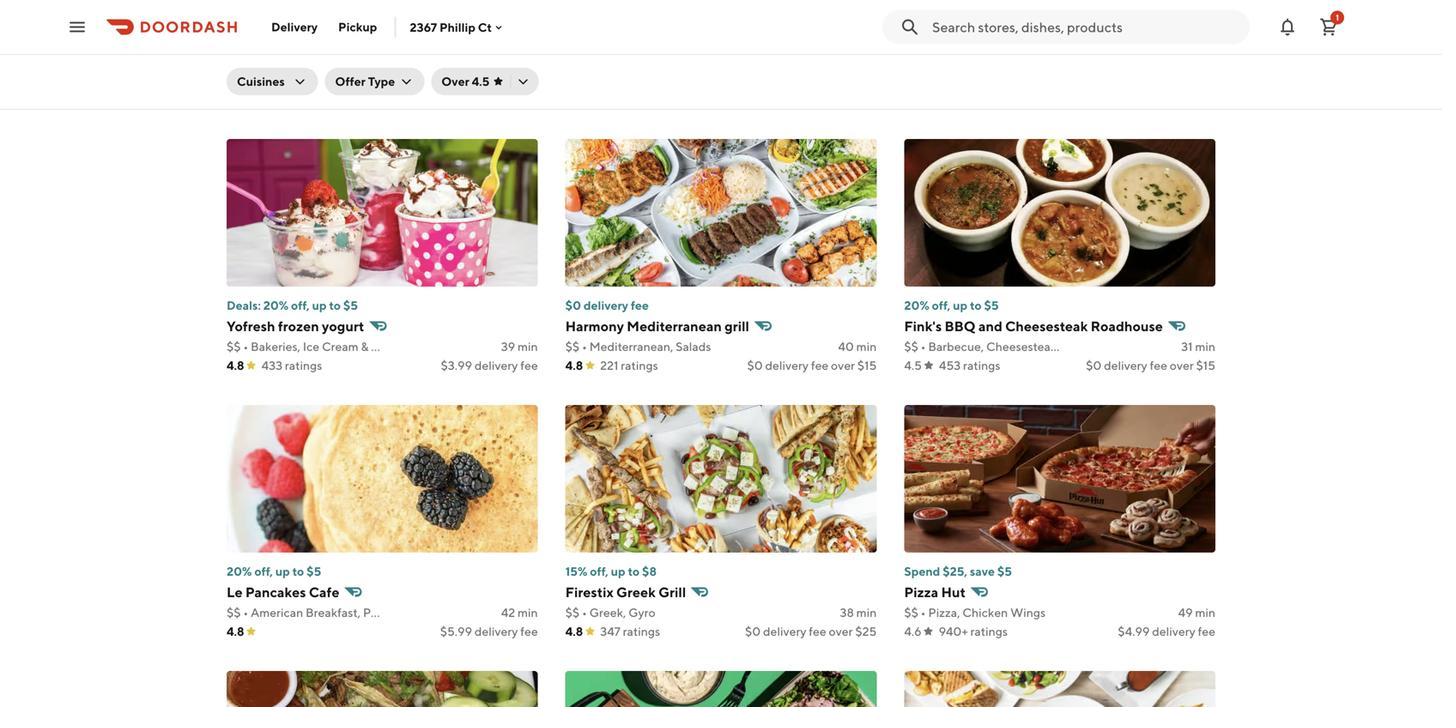 Task type: describe. For each thing, give the bounding box(es) containing it.
4.8 for yofresh frozen yogurt
[[227, 359, 244, 373]]

pizza hut
[[905, 584, 966, 601]]

free
[[263, 32, 289, 46]]

kitchen
[[348, 52, 399, 68]]

cafe
[[309, 584, 340, 601]]

$$ for firestix
[[566, 606, 580, 620]]

$4.99 delivery fee
[[1118, 625, 1216, 639]]

ratings for frozen
[[285, 359, 322, 373]]

0 vertical spatial pizza
[[621, 52, 655, 68]]

$20
[[516, 92, 538, 106]]

up up 'cha'
[[953, 32, 968, 46]]

cuisines button
[[227, 68, 318, 95]]

pickup
[[338, 20, 377, 34]]

nonna's
[[566, 52, 618, 68]]

38
[[840, 606, 854, 620]]

$0 for fink's bbq and cheesesteak roadhouse
[[1087, 359, 1102, 373]]

mediterranean
[[627, 318, 722, 335]]

38 min
[[840, 606, 877, 620]]

$$ for yofresh
[[227, 340, 241, 354]]

40 min
[[839, 340, 877, 354]]

1 vertical spatial pizza
[[905, 584, 939, 601]]

• for harmony
[[582, 340, 587, 354]]

greek,
[[590, 606, 626, 620]]

$0 delivery fee over $15 for harmony mediterranean grill
[[748, 359, 877, 373]]

• for le
[[243, 606, 248, 620]]

2 items, open order cart image
[[1319, 17, 1340, 37]]

min right 49
[[1196, 606, 1216, 620]]

$8
[[642, 565, 657, 579]]

nonna's pizza & ristorante
[[566, 52, 736, 68]]

$0 delivery fee over $20
[[406, 92, 538, 106]]

phillip
[[440, 20, 476, 34]]

$15 for harmony
[[858, 359, 877, 373]]

$0 delivery fee over $25
[[745, 625, 877, 639]]

1 button
[[1312, 10, 1347, 44]]

• for firestix
[[582, 606, 587, 620]]

0 horizontal spatial chicken
[[326, 73, 371, 88]]

delivery for pizza hut
[[1153, 625, 1196, 639]]

$0 delivery fee
[[566, 298, 649, 313]]

off, for cafe
[[255, 565, 273, 579]]

american
[[251, 606, 303, 620]]

to for cafe
[[293, 565, 304, 579]]

gyro
[[629, 606, 656, 620]]

le
[[227, 584, 243, 601]]

popeyes louisiana kitchen
[[227, 52, 399, 68]]

940+
[[939, 625, 969, 639]]

off, for and
[[932, 298, 951, 313]]

ratings for greek
[[623, 625, 660, 639]]

min for and
[[1196, 340, 1216, 354]]

$5 for gong cha
[[985, 32, 999, 46]]

grill
[[725, 318, 750, 335]]

yofresh
[[227, 318, 275, 335]]

$0 delivery fee over $15 for fink's bbq and cheesesteak roadhouse
[[1087, 359, 1216, 373]]

221
[[601, 359, 619, 373]]

$0 for harmony mediterranean grill
[[748, 359, 763, 373]]

$5.99
[[440, 625, 472, 639]]

off, up gong cha
[[932, 32, 951, 46]]

delivery
[[271, 20, 318, 34]]

deals: for popeyes louisiana kitchen
[[227, 32, 261, 46]]

940+ ratings
[[939, 625, 1008, 639]]

39 min
[[501, 340, 538, 354]]

mediterranean,
[[590, 340, 674, 354]]

$3.99
[[441, 359, 472, 373]]

spend
[[905, 565, 941, 579]]

over 4.5
[[442, 74, 490, 88]]

42
[[501, 606, 515, 620]]

harmony mediterranean grill
[[566, 318, 750, 335]]

$5 for le pancakes cafe
[[307, 565, 321, 579]]

4.8 for harmony mediterranean grill
[[566, 359, 583, 373]]

2367
[[410, 20, 437, 34]]

fee for harmony mediterranean grill
[[811, 359, 829, 373]]

20% for fink's bbq and cheesesteak roadhouse
[[905, 298, 930, 313]]

4,600+ ratings
[[261, 92, 341, 106]]

0 vertical spatial pancakes
[[245, 584, 306, 601]]

nonna's pizza & ristorante link
[[566, 31, 877, 112]]

min for yogurt
[[518, 340, 538, 354]]

cha
[[943, 52, 969, 68]]

$3.99 delivery fee
[[441, 359, 538, 373]]

popeyes
[[227, 52, 281, 68]]

delivery for le pancakes cafe
[[475, 625, 518, 639]]

0 horizontal spatial over
[[354, 32, 382, 46]]

delivery for firestix greek grill
[[763, 625, 807, 639]]

20% up yofresh frozen yogurt
[[263, 298, 289, 313]]

min for grill
[[857, 340, 877, 354]]

2367 phillip ct button
[[410, 20, 506, 34]]

$4.99
[[1118, 625, 1150, 639]]

4.3
[[227, 92, 244, 106]]

ice
[[303, 340, 320, 354]]

20% for gong cha
[[905, 32, 930, 46]]

347 ratings
[[601, 625, 660, 639]]

delivery button
[[261, 13, 328, 41]]

1 horizontal spatial 4.5
[[905, 359, 922, 373]]

$$ • mediterranean, salads
[[566, 340, 711, 354]]

$25
[[856, 625, 877, 639]]

ratings for hut
[[971, 625, 1008, 639]]

bakeries,
[[251, 340, 301, 354]]

open menu image
[[67, 17, 88, 37]]

$0 for popeyes louisiana kitchen
[[406, 92, 421, 106]]

firestix
[[566, 584, 614, 601]]

ratings for louisiana
[[304, 92, 341, 106]]

40
[[839, 340, 854, 354]]

deals: free 6pc wings over $15
[[227, 32, 404, 46]]

frozen
[[371, 340, 409, 354]]

over inside button
[[442, 74, 470, 88]]

4.8 down le
[[227, 625, 244, 639]]

15% off, up to $8
[[566, 565, 657, 579]]

delivery for harmony mediterranean grill
[[766, 359, 809, 373]]

fee for firestix greek grill
[[809, 625, 827, 639]]

up up frozen
[[312, 298, 327, 313]]

over 4.5 button
[[431, 68, 539, 95]]

$25,
[[943, 565, 968, 579]]

greek
[[617, 584, 656, 601]]

cuisines
[[237, 74, 285, 88]]

over for fink's bbq and cheesesteak roadhouse
[[1170, 359, 1194, 373]]

$$ • greek, gyro
[[566, 606, 656, 620]]

deals: 20% off, up to $5
[[227, 298, 358, 313]]

fee for le pancakes cafe
[[521, 625, 538, 639]]

51 min
[[504, 73, 538, 88]]

yogurt
[[322, 318, 365, 335]]

4,600+
[[261, 92, 302, 106]]

over for popeyes louisiana kitchen
[[489, 92, 513, 106]]



Task type: vqa. For each thing, say whether or not it's contained in the screenshot.
Harmony Mediterranean grill "4.8"
yes



Task type: locate. For each thing, give the bounding box(es) containing it.
$$ for fink's
[[905, 340, 919, 354]]

chicken
[[326, 73, 371, 88], [963, 606, 1009, 620]]

min for cafe
[[518, 606, 538, 620]]

$15 down 40 min
[[858, 359, 877, 373]]

$5.99 delivery fee
[[440, 625, 538, 639]]

• for pizza
[[921, 606, 926, 620]]

0 horizontal spatial $15
[[384, 32, 404, 46]]

$$ • barbecue, cheesesteaks
[[905, 340, 1063, 354]]

min right '31'
[[1196, 340, 1216, 354]]

le pancakes cafe
[[227, 584, 340, 601]]

4.8 left '433'
[[227, 359, 244, 373]]

453 ratings
[[940, 359, 1001, 373]]

2 $0 delivery fee over $15 from the left
[[1087, 359, 1216, 373]]

$15 down 31 min
[[1197, 359, 1216, 373]]

fried
[[295, 73, 323, 88]]

firestix greek grill
[[566, 584, 686, 601]]

offer type
[[335, 74, 395, 88]]

and
[[979, 318, 1003, 335]]

• right $
[[236, 73, 241, 88]]

0 vertical spatial 4.5
[[472, 74, 490, 88]]

1 horizontal spatial $15
[[858, 359, 877, 373]]

gong
[[905, 52, 940, 68]]

off, up fink's
[[932, 298, 951, 313]]

cheesesteak
[[1006, 318, 1088, 335]]

offer type button
[[325, 68, 424, 95]]

to for and
[[970, 298, 982, 313]]

up up le pancakes cafe
[[275, 565, 290, 579]]

barbecue,
[[929, 340, 984, 354]]

20% for le pancakes cafe
[[227, 565, 252, 579]]

0 vertical spatial chicken
[[326, 73, 371, 88]]

over down 51 on the top left
[[489, 92, 513, 106]]

0 horizontal spatial pizza
[[621, 52, 655, 68]]

off, for grill
[[590, 565, 609, 579]]

$$ up 4.6 on the bottom right of page
[[905, 606, 919, 620]]

$$ down fink's
[[905, 340, 919, 354]]

$$ down yofresh
[[227, 340, 241, 354]]

1 horizontal spatial $0 delivery fee over $15
[[1087, 359, 1216, 373]]

ratings down fried
[[304, 92, 341, 106]]

fee for popeyes louisiana kitchen
[[469, 92, 487, 106]]

over up kitchen
[[354, 32, 382, 46]]

4.6
[[905, 625, 922, 639]]

20% off, up to $5 for cha
[[905, 32, 999, 46]]

4.8 left the 347
[[566, 625, 583, 639]]

0 vertical spatial &
[[658, 52, 667, 68]]

1 horizontal spatial chicken
[[963, 606, 1009, 620]]

min right 42
[[518, 606, 538, 620]]

0 horizontal spatial wings
[[315, 32, 351, 46]]

pizza down spend
[[905, 584, 939, 601]]

ratings
[[304, 92, 341, 106], [285, 359, 322, 373], [621, 359, 658, 373], [964, 359, 1001, 373], [623, 625, 660, 639], [971, 625, 1008, 639]]

ratings down $$ • mediterranean, salads
[[621, 359, 658, 373]]

ristorante
[[669, 52, 736, 68]]

pickup button
[[328, 13, 388, 41]]

ratings for mediterranean
[[621, 359, 658, 373]]

0 vertical spatial wings
[[315, 32, 351, 46]]

1 vertical spatial wings
[[1011, 606, 1046, 620]]

20%
[[905, 32, 930, 46], [263, 298, 289, 313], [905, 298, 930, 313], [227, 565, 252, 579]]

0 vertical spatial deals:
[[227, 32, 261, 46]]

min
[[518, 73, 538, 88], [518, 340, 538, 354], [857, 340, 877, 354], [1196, 340, 1216, 354], [518, 606, 538, 620], [857, 606, 877, 620], [1196, 606, 1216, 620]]

$15 for fink's
[[1197, 359, 1216, 373]]

20% off, up to $5 up le pancakes cafe
[[227, 565, 321, 579]]

deals: up popeyes
[[227, 32, 261, 46]]

20% off, up to $5 up bbq
[[905, 298, 999, 313]]

0 horizontal spatial $0 delivery fee over $15
[[748, 359, 877, 373]]

20% off, up to $5 for pancakes
[[227, 565, 321, 579]]

off, up frozen
[[291, 298, 310, 313]]

• for popeyes
[[236, 73, 241, 88]]

up up firestix greek grill
[[611, 565, 626, 579]]

• down harmony
[[582, 340, 587, 354]]

1 vertical spatial pancakes
[[363, 606, 415, 620]]

over for firestix greek grill
[[829, 625, 853, 639]]

15%
[[566, 565, 588, 579]]

hut
[[942, 584, 966, 601]]

$$ • american breakfast, pancakes
[[227, 606, 415, 620]]

• left american at left
[[243, 606, 248, 620]]

433 ratings
[[262, 359, 322, 373]]

deals: for yofresh frozen yogurt
[[227, 298, 261, 313]]

1 vertical spatial over
[[442, 74, 470, 88]]

chicken down kitchen
[[326, 73, 371, 88]]

fink's bbq and cheesesteak roadhouse
[[905, 318, 1164, 335]]

39
[[501, 340, 515, 354]]

min right 39
[[518, 340, 538, 354]]

fee for fink's bbq and cheesesteak roadhouse
[[1150, 359, 1168, 373]]

2 vertical spatial 20% off, up to $5
[[227, 565, 321, 579]]

•
[[236, 73, 241, 88], [243, 340, 248, 354], [582, 340, 587, 354], [921, 340, 926, 354], [243, 606, 248, 620], [582, 606, 587, 620], [921, 606, 926, 620]]

51
[[504, 73, 515, 88]]

$0
[[406, 92, 421, 106], [566, 298, 581, 313], [748, 359, 763, 373], [1087, 359, 1102, 373], [745, 625, 761, 639]]

pancakes right breakfast,
[[363, 606, 415, 620]]

$ • chicken, fried chicken
[[227, 73, 371, 88]]

4.8 for firestix greek grill
[[566, 625, 583, 639]]

min for grill
[[857, 606, 877, 620]]

$0 delivery fee over $15
[[748, 359, 877, 373], [1087, 359, 1216, 373]]

$15 up kitchen
[[384, 32, 404, 46]]

chicken up "940+ ratings"
[[963, 606, 1009, 620]]

min right 51 on the top left
[[518, 73, 538, 88]]

$0 delivery fee over $15 down 40
[[748, 359, 877, 373]]

4.5 left 453 on the bottom of the page
[[905, 359, 922, 373]]

347
[[601, 625, 621, 639]]

ct
[[478, 20, 492, 34]]

1 vertical spatial 20% off, up to $5
[[905, 298, 999, 313]]

$$ down 'firestix'
[[566, 606, 580, 620]]

20% off, up to $5 for bbq
[[905, 298, 999, 313]]

ratings for bbq
[[964, 359, 1001, 373]]

up for grill
[[611, 565, 626, 579]]

0 vertical spatial 20% off, up to $5
[[905, 32, 999, 46]]

4.5 inside button
[[472, 74, 490, 88]]

pizza right nonna's
[[621, 52, 655, 68]]

over down '31'
[[1170, 359, 1194, 373]]

notification bell image
[[1278, 17, 1299, 37]]

2367 phillip ct
[[410, 20, 492, 34]]

• down yofresh
[[243, 340, 248, 354]]

1
[[1336, 12, 1340, 22]]

spend $25, save $5
[[905, 565, 1013, 579]]

49 min
[[1179, 606, 1216, 620]]

$5
[[985, 32, 999, 46], [343, 298, 358, 313], [985, 298, 999, 313], [307, 565, 321, 579], [998, 565, 1013, 579]]

ratings down $$ • pizza, chicken wings
[[971, 625, 1008, 639]]

0 vertical spatial over
[[354, 32, 382, 46]]

$
[[227, 73, 234, 88]]

over down 40
[[831, 359, 855, 373]]

1 horizontal spatial &
[[658, 52, 667, 68]]

roadhouse
[[1091, 318, 1164, 335]]

over up $0 delivery fee over $20
[[442, 74, 470, 88]]

ratings down $$ • barbecue, cheesesteaks
[[964, 359, 1001, 373]]

type
[[368, 74, 395, 88]]

1 deals: from the top
[[227, 32, 261, 46]]

$$ for harmony
[[566, 340, 580, 354]]

4.5 up $0 delivery fee over $20
[[472, 74, 490, 88]]

20% up le
[[227, 565, 252, 579]]

ratings down 'ice'
[[285, 359, 322, 373]]

$$ • bakeries, ice cream & frozen yogurt
[[227, 340, 448, 354]]

1 horizontal spatial wings
[[1011, 606, 1046, 620]]

31 min
[[1182, 340, 1216, 354]]

2 deals: from the top
[[227, 298, 261, 313]]

up for cafe
[[275, 565, 290, 579]]

min up $25 at the bottom of the page
[[857, 606, 877, 620]]

& left ristorante
[[658, 52, 667, 68]]

pancakes up american at left
[[245, 584, 306, 601]]

$0 for firestix greek grill
[[745, 625, 761, 639]]

pizza
[[621, 52, 655, 68], [905, 584, 939, 601]]

1 horizontal spatial pizza
[[905, 584, 939, 601]]

to for grill
[[628, 565, 640, 579]]

pizza,
[[929, 606, 961, 620]]

yogurt
[[412, 340, 448, 354]]

over for harmony mediterranean grill
[[831, 359, 855, 373]]

• down fink's
[[921, 340, 926, 354]]

20% up fink's
[[905, 298, 930, 313]]

1 horizontal spatial pancakes
[[363, 606, 415, 620]]

up up bbq
[[953, 298, 968, 313]]

up for and
[[953, 298, 968, 313]]

1 vertical spatial 4.5
[[905, 359, 922, 373]]

salads
[[676, 340, 711, 354]]

2 horizontal spatial $15
[[1197, 359, 1216, 373]]

breakfast,
[[306, 606, 361, 620]]

$$ • pizza, chicken wings
[[905, 606, 1046, 620]]

louisiana
[[284, 52, 345, 68]]

$$ down le
[[227, 606, 241, 620]]

over down 38
[[829, 625, 853, 639]]

1 vertical spatial chicken
[[963, 606, 1009, 620]]

off, right "15%"
[[590, 565, 609, 579]]

delivery for fink's bbq and cheesesteak roadhouse
[[1105, 359, 1148, 373]]

• down 'firestix'
[[582, 606, 587, 620]]

1 $0 delivery fee over $15 from the left
[[748, 359, 877, 373]]

& right cream
[[361, 340, 369, 354]]

453
[[940, 359, 961, 373]]

Store search: begin typing to search for stores available on DoorDash text field
[[933, 18, 1240, 37]]

fee for pizza hut
[[1199, 625, 1216, 639]]

• for yofresh
[[243, 340, 248, 354]]

cream
[[322, 340, 359, 354]]

ratings down gyro at the bottom of page
[[623, 625, 660, 639]]

deals:
[[227, 32, 261, 46], [227, 298, 261, 313]]

delivery for yofresh frozen yogurt
[[475, 359, 518, 373]]

0 horizontal spatial 4.5
[[472, 74, 490, 88]]

1 vertical spatial &
[[361, 340, 369, 354]]

offer
[[335, 74, 366, 88]]

0 horizontal spatial &
[[361, 340, 369, 354]]

bbq
[[945, 318, 976, 335]]

20% up the gong at the right top
[[905, 32, 930, 46]]

save
[[970, 565, 995, 579]]

$$ for pizza
[[905, 606, 919, 620]]

grill
[[659, 584, 686, 601]]

off, up le pancakes cafe
[[255, 565, 273, 579]]

1 horizontal spatial over
[[442, 74, 470, 88]]

1 vertical spatial deals:
[[227, 298, 261, 313]]

42 min
[[501, 606, 538, 620]]

$0 delivery fee over $15 down '31'
[[1087, 359, 1216, 373]]

over
[[489, 92, 513, 106], [831, 359, 855, 373], [1170, 359, 1194, 373], [829, 625, 853, 639]]

min right 40
[[857, 340, 877, 354]]

4.8 left 221
[[566, 359, 583, 373]]

0 horizontal spatial pancakes
[[245, 584, 306, 601]]

• for fink's
[[921, 340, 926, 354]]

min for kitchen
[[518, 73, 538, 88]]

31
[[1182, 340, 1193, 354]]

• left pizza,
[[921, 606, 926, 620]]

$$ for le
[[227, 606, 241, 620]]

$5 for fink's bbq and cheesesteak roadhouse
[[985, 298, 999, 313]]

fee for yofresh frozen yogurt
[[521, 359, 538, 373]]

433
[[262, 359, 283, 373]]

20% off, up to $5 up 'cha'
[[905, 32, 999, 46]]

yofresh frozen yogurt
[[227, 318, 365, 335]]

delivery for popeyes louisiana kitchen
[[424, 92, 467, 106]]

deals: up yofresh
[[227, 298, 261, 313]]

&
[[658, 52, 667, 68], [361, 340, 369, 354]]

$$ down harmony
[[566, 340, 580, 354]]



